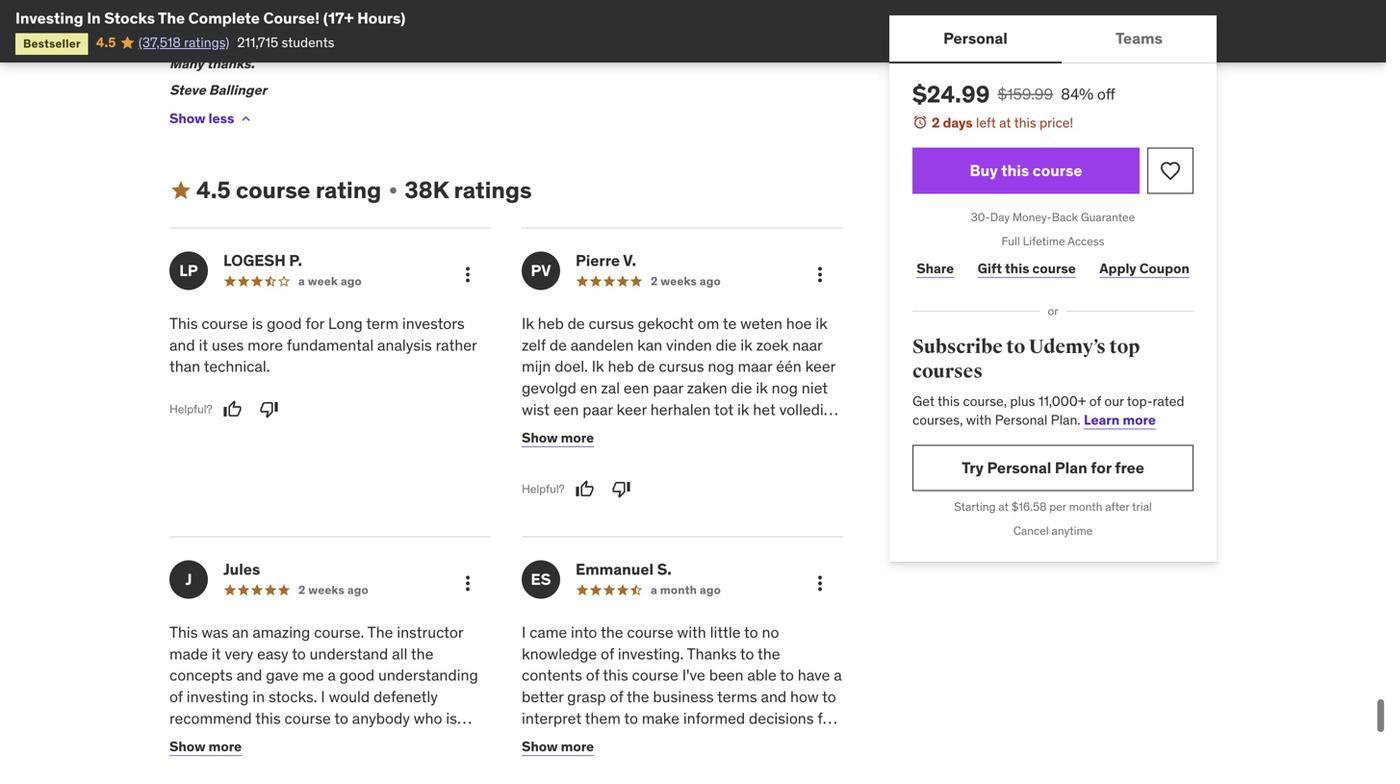 Task type: describe. For each thing, give the bounding box(es) containing it.
1 horizontal spatial de
[[568, 314, 585, 333]]

good inside this was an amazing course. the instructor made it very easy to understand all the concepts and gave me a good understanding of investing in stocks. i would defenetly recommend this course to anybody who is interested in starting an investment journey and wants to have some knowledge about the topic prior to going hands on. one of t
[[340, 666, 375, 686]]

2 weeks ago for course.
[[298, 583, 369, 598]]

0 horizontal spatial te
[[699, 465, 713, 484]]

1 vertical spatial en
[[788, 443, 805, 463]]

more for i came into the course with little to no knowledge of investing. thanks to the contents of this course i've been able to have a better grasp of the business terms and how to interpret them to make informed decisions for myself. since enrolling i've been on a continues journey with investing in the stock market each month and doing my 
[[561, 738, 594, 756]]

little
[[710, 623, 741, 643]]

buy this course button
[[913, 148, 1140, 194]]

1 vertical spatial maar
[[807, 422, 841, 441]]

1 vertical spatial zal
[[809, 443, 828, 463]]

many
[[169, 55, 204, 72]]

ago for long
[[341, 274, 362, 289]]

ik down door
[[642, 486, 654, 506]]

show less button
[[169, 100, 254, 138]]

thanks
[[687, 644, 737, 664]]

and up the topic
[[169, 752, 195, 772]]

to inside subscribe to udemy's top courses
[[1007, 336, 1026, 359]]

to left 'no'
[[744, 623, 758, 643]]

complete
[[188, 8, 260, 28]]

1 vertical spatial herhalen
[[717, 465, 777, 484]]

for inside try personal plan for free link
[[1091, 458, 1112, 478]]

0 horizontal spatial maar
[[738, 357, 773, 377]]

starting
[[954, 500, 996, 515]]

1 vertical spatial month
[[660, 583, 697, 598]]

ago for om
[[700, 274, 721, 289]]

personal inside get this course, plus 11,000+ of our top-rated courses, with personal plan.
[[995, 411, 1048, 429]]

buy this course
[[970, 161, 1083, 181]]

investing inside i came into the course with little to no knowledge of investing. thanks to the contents of this course i've been able to have a better grasp of the business terms and how to interpret them to make informed decisions for myself. since enrolling i've been on a continues journey with investing in the stock market each month and doing my
[[681, 752, 743, 772]]

to down would
[[334, 709, 348, 729]]

i inside i came into the course with little to no knowledge of investing. thanks to the contents of this course i've been able to have a better grasp of the business terms and how to interpret them to make informed decisions for myself. since enrolling i've been on a continues journey with investing in the stock market each month and doing my
[[522, 623, 526, 643]]

with inside get this course, plus 11,000+ of our top-rated courses, with personal plan.
[[966, 411, 992, 429]]

uses
[[212, 335, 244, 355]]

1 vertical spatial de
[[550, 335, 567, 355]]

0 vertical spatial cursus
[[589, 314, 634, 333]]

211,715 students
[[237, 34, 335, 51]]

investing
[[15, 8, 83, 28]]

show for ik heb de cursus gekocht om te weten hoe ik zelf de aandelen kan vinden die ik zoek naar mijn doel. ik heb de cursus nog maar één keer gevolgd en zal een paar zaken die ik nog niet wist een paar keer herhalen tot ik het volledig versta. ik had al veel zelfeducatie gedaan maar met deze cursus heb ik veel bijgeleerd en zal nog veel bijleren door het te herhalen en toe te passen, daar ben ik zeker van.
[[522, 429, 558, 447]]

ik left zoek
[[741, 335, 753, 355]]

alarm image
[[913, 115, 928, 130]]

door
[[638, 465, 670, 484]]

of inside get this course, plus 11,000+ of our top-rated courses, with personal plan.
[[1090, 393, 1101, 410]]

guarantee
[[1081, 210, 1135, 225]]

2 horizontal spatial te
[[827, 465, 841, 484]]

vinden
[[666, 335, 712, 355]]

of up them
[[610, 688, 623, 707]]

back
[[1052, 210, 1078, 225]]

best
[[294, 28, 322, 46]]

investors
[[402, 314, 465, 333]]

2 vertical spatial with
[[648, 752, 677, 772]]

11,000+
[[1039, 393, 1086, 410]]

able
[[748, 666, 777, 686]]

for inside i came into the course with little to no knowledge of investing. thanks to the contents of this course i've been able to have a better grasp of the business terms and how to interpret them to make informed decisions for myself. since enrolling i've been on a continues journey with investing in the stock market each month and doing my
[[818, 709, 837, 729]]

since
[[574, 731, 612, 750]]

share button
[[913, 250, 958, 288]]

1 horizontal spatial veel
[[633, 422, 661, 441]]

tot
[[714, 400, 734, 420]]

very
[[225, 644, 253, 664]]

full
[[1002, 234, 1020, 249]]

to inside wishing you all the best and i hope to see you in a course. many thanks. steve ballinger
[[395, 28, 408, 46]]

apply coupon button
[[1096, 250, 1194, 288]]

and left the doing
[[659, 774, 685, 783]]

additional actions for review by emmanuel s. image
[[809, 572, 832, 595]]

of right the one
[[406, 774, 419, 783]]

course. inside this was an amazing course. the instructor made it very easy to understand all the concepts and gave me a good understanding of investing in stocks. i would defenetly recommend this course to anybody who is interested in starting an investment journey and wants to have some knowledge about the topic prior to going hands on. one of t
[[314, 623, 364, 643]]

1 vertical spatial cursus
[[659, 357, 704, 377]]

try
[[962, 458, 984, 478]]

zelf
[[522, 335, 546, 355]]

1 horizontal spatial het
[[753, 400, 776, 420]]

passen,
[[522, 486, 575, 506]]

stocks.
[[269, 688, 317, 707]]

stock
[[789, 752, 826, 772]]

the inside this was an amazing course. the instructor made it very easy to understand all the concepts and gave me a good understanding of investing in stocks. i would defenetly recommend this course to anybody who is interested in starting an investment journey and wants to have some knowledge about the topic prior to going hands on. one of t
[[367, 623, 393, 643]]

1 vertical spatial die
[[731, 378, 752, 398]]

how
[[791, 688, 819, 707]]

more down top-
[[1123, 411, 1156, 429]]

a right the on
[[766, 731, 774, 750]]

to up able at bottom right
[[740, 644, 754, 664]]

all inside this was an amazing course. the instructor made it very easy to understand all the concepts and gave me a good understanding of investing in stocks. i would defenetly recommend this course to anybody who is interested in starting an investment journey and wants to have some knowledge about the topic prior to going hands on. one of t
[[392, 644, 408, 664]]

ago for the
[[347, 583, 369, 598]]

course down investing.
[[632, 666, 679, 686]]

2 vertical spatial nog
[[522, 465, 548, 484]]

have inside i came into the course with little to no knowledge of investing. thanks to the contents of this course i've been able to have a better grasp of the business terms and how to interpret them to make informed decisions for myself. since enrolling i've been on a continues journey with investing in the stock market each month and doing my
[[798, 666, 830, 686]]

2 vertical spatial en
[[781, 465, 798, 484]]

than
[[169, 357, 200, 377]]

0 horizontal spatial an
[[232, 623, 249, 643]]

knowledge inside i came into the course with little to no knowledge of investing. thanks to the contents of this course i've been able to have a better grasp of the business terms and how to interpret them to make informed decisions for myself. since enrolling i've been on a continues journey with investing in the stock market each month and doing my
[[522, 644, 597, 664]]

1 vertical spatial i've
[[680, 731, 703, 750]]

xsmall image
[[238, 111, 254, 127]]

1 horizontal spatial ik
[[572, 422, 584, 441]]

starting at $16.58 per month after trial cancel anytime
[[954, 500, 1152, 538]]

i came into the course with little to no knowledge of investing. thanks to the contents of this course i've been able to have a better grasp of the business terms and how to interpret them to make informed decisions for myself. since enrolling i've been on a continues journey with investing in the stock market each month and doing my 
[[522, 623, 842, 783]]

s.
[[657, 560, 672, 579]]

wishing you all the best and i hope to see you in a course. many thanks. steve ballinger
[[169, 28, 536, 99]]

to right wants
[[243, 752, 257, 772]]

personal inside personal button
[[944, 28, 1008, 48]]

course inside this was an amazing course. the instructor made it very easy to understand all the concepts and gave me a good understanding of investing in stocks. i would defenetly recommend this course to anybody who is interested in starting an investment journey and wants to have some knowledge about the topic prior to going hands on. one of t
[[285, 709, 331, 729]]

our
[[1105, 393, 1124, 410]]

0 horizontal spatial het
[[673, 465, 696, 484]]

investing inside this was an amazing course. the instructor made it very easy to understand all the concepts and gave me a good understanding of investing in stocks. i would defenetly recommend this course to anybody who is interested in starting an investment journey and wants to have some knowledge about the topic prior to going hands on. one of t
[[187, 688, 249, 707]]

rated
[[1153, 393, 1185, 410]]

medium image
[[169, 179, 193, 202]]

market
[[522, 774, 571, 783]]

0 horizontal spatial paar
[[583, 400, 613, 420]]

1 horizontal spatial keer
[[806, 357, 836, 377]]

get this course, plus 11,000+ of our top-rated courses, with personal plan.
[[913, 393, 1185, 429]]

this down $159.99
[[1014, 114, 1037, 131]]

show more for since
[[522, 738, 594, 756]]

at inside starting at $16.58 per month after trial cancel anytime
[[999, 500, 1009, 515]]

gave
[[266, 666, 299, 686]]

1 vertical spatial keer
[[617, 400, 647, 420]]

lp
[[179, 261, 198, 280]]

recommend
[[169, 709, 252, 729]]

to right prior
[[243, 774, 257, 783]]

more for ik heb de cursus gekocht om te weten hoe ik zelf de aandelen kan vinden die ik zoek naar mijn doel. ik heb de cursus nog maar één keer gevolgd en zal een paar zaken die ik nog niet wist een paar keer herhalen tot ik het volledig versta. ik had al veel zelfeducatie gedaan maar met deze cursus heb ik veel bijgeleerd en zal nog veel bijleren door het te herhalen en toe te passen, daar ben ik zeker van.
[[561, 429, 594, 447]]

is inside this was an amazing course. the instructor made it very easy to understand all the concepts and gave me a good understanding of investing in stocks. i would defenetly recommend this course to anybody who is interested in starting an investment journey and wants to have some knowledge about the topic prior to going hands on. one of t
[[446, 709, 457, 729]]

ben
[[612, 486, 638, 506]]

0 vertical spatial ik
[[522, 314, 534, 333]]

met
[[522, 443, 549, 463]]

to right the how
[[822, 688, 836, 707]]

volledig
[[779, 400, 833, 420]]

mark review by logesh p. as unhelpful image
[[260, 400, 279, 419]]

2 vertical spatial cursus
[[589, 443, 635, 463]]

month inside i came into the course with little to no knowledge of investing. thanks to the contents of this course i've been able to have a better grasp of the business terms and how to interpret them to make informed decisions for myself. since enrolling i've been on a continues journey with investing in the stock market each month and doing my
[[611, 774, 656, 783]]

show for this was an amazing course. the instructor made it very easy to understand all the concepts and gave me a good understanding of investing in stocks. i would defenetly recommend this course to anybody who is interested in starting an investment journey and wants to have some knowledge about the topic prior to going hands on. one of t
[[169, 738, 206, 756]]

this inside button
[[1002, 161, 1029, 181]]

hands
[[303, 774, 345, 783]]

additional actions for review by jules image
[[456, 572, 479, 595]]

logesh
[[223, 251, 286, 270]]

0 vertical spatial been
[[709, 666, 744, 686]]

naar
[[793, 335, 823, 355]]

plus
[[1010, 393, 1035, 410]]

0 vertical spatial en
[[580, 378, 598, 398]]

fundamental
[[287, 335, 374, 355]]

apply
[[1100, 260, 1137, 277]]

more for this was an amazing course. the instructor made it very easy to understand all the concepts and gave me a good understanding of investing in stocks. i would defenetly recommend this course to anybody who is interested in starting an investment journey and wants to have some knowledge about the topic prior to going hands on. one of t
[[209, 738, 242, 756]]

one
[[374, 774, 402, 783]]

to up 'me'
[[292, 644, 306, 664]]

this was an amazing course. the instructor made it very easy to understand all the concepts and gave me a good understanding of investing in stocks. i would defenetly recommend this course to anybody who is interested in starting an investment journey and wants to have some knowledge about the topic prior to going hands on. one of t
[[169, 623, 490, 783]]

stocks
[[104, 8, 155, 28]]

the inside wishing you all the best and i hope to see you in a course. many thanks. steve ballinger
[[269, 28, 291, 46]]

starting
[[259, 731, 313, 750]]

in left starting
[[243, 731, 256, 750]]

the right into
[[601, 623, 623, 643]]

al
[[617, 422, 629, 441]]

emmanuel s.
[[576, 560, 672, 579]]

1 you from the left
[[225, 28, 248, 46]]

and down very
[[237, 666, 262, 686]]

1 horizontal spatial te
[[723, 314, 737, 333]]

2 vertical spatial veel
[[552, 465, 580, 484]]

on
[[745, 731, 762, 750]]

ik right tot
[[737, 400, 749, 420]]

access
[[1068, 234, 1105, 249]]

4.5 course rating
[[196, 176, 382, 205]]

continues
[[522, 752, 589, 772]]

1 horizontal spatial nog
[[708, 357, 734, 377]]

0 horizontal spatial zal
[[601, 378, 620, 398]]

the left stock
[[762, 752, 785, 772]]

in left stocks.
[[253, 688, 265, 707]]

amazing
[[253, 623, 310, 643]]

and inside the this course is good for long term investors and it uses more fundamental analysis rather than technical.
[[169, 335, 195, 355]]

4.5 for 4.5
[[96, 34, 116, 51]]

2 for this was an amazing course. the instructor made it very easy to understand all the concepts and gave me a good understanding of investing in stocks. i would defenetly recommend this course to anybody who is interested in starting an investment journey and wants to have some knowledge about the topic prior to going hands on. one of t
[[298, 583, 306, 598]]

38k ratings
[[405, 176, 532, 205]]

deze
[[553, 443, 585, 463]]

bestseller
[[23, 36, 81, 51]]

30-day money-back guarantee full lifetime access
[[971, 210, 1135, 249]]

enrolling
[[616, 731, 676, 750]]

the right about
[[461, 752, 483, 772]]

2 horizontal spatial nog
[[772, 378, 798, 398]]

0 vertical spatial heb
[[538, 314, 564, 333]]

personal button
[[890, 15, 1062, 62]]

emmanuel
[[576, 560, 654, 579]]

30-
[[971, 210, 990, 225]]

the up understanding
[[411, 644, 434, 664]]

ago for with
[[700, 583, 721, 598]]

thanks.
[[207, 55, 255, 72]]

in inside wishing you all the best and i hope to see you in a course. many thanks. steve ballinger
[[463, 28, 475, 46]]

after
[[1106, 500, 1130, 515]]

understand
[[310, 644, 388, 664]]

1 vertical spatial an
[[316, 731, 333, 750]]

show inside button
[[169, 110, 206, 127]]

is inside the this course is good for long term investors and it uses more fundamental analysis rather than technical.
[[252, 314, 263, 333]]

made
[[169, 644, 208, 664]]

and i
[[325, 28, 357, 46]]

the down 'no'
[[758, 644, 780, 664]]

1 horizontal spatial paar
[[653, 378, 683, 398]]

1 vertical spatial veel
[[684, 443, 712, 463]]

interested
[[169, 731, 240, 750]]

(17+
[[323, 8, 354, 28]]

course up investing.
[[627, 623, 674, 643]]

cancel
[[1014, 524, 1049, 538]]

2 horizontal spatial heb
[[638, 443, 664, 463]]

show more button for and
[[169, 728, 242, 767]]

mijn
[[522, 357, 551, 377]]

this for this was an amazing course. the instructor made it very easy to understand all the concepts and gave me a good understanding of investing in stocks. i would defenetly recommend this course to anybody who is interested in starting an investment journey and wants to have some knowledge about the topic prior to going hands on. one of t
[[169, 623, 198, 643]]

jules
[[223, 560, 260, 579]]

learn more
[[1084, 411, 1156, 429]]

38k
[[405, 176, 449, 205]]

it inside this was an amazing course. the instructor made it very easy to understand all the concepts and gave me a good understanding of investing in stocks. i would defenetly recommend this course to anybody who is interested in starting an investment journey and wants to have some knowledge about the topic prior to going hands on. one of t
[[212, 644, 221, 664]]

share
[[917, 260, 954, 277]]



Task type: vqa. For each thing, say whether or not it's contained in the screenshot.
Teaching & Academics LINK
no



Task type: locate. For each thing, give the bounding box(es) containing it.
0 horizontal spatial veel
[[552, 465, 580, 484]]

course down lifetime
[[1033, 260, 1076, 277]]

te up van.
[[699, 465, 713, 484]]

have inside this was an amazing course. the instructor made it very easy to understand all the concepts and gave me a good understanding of investing in stocks. i would defenetly recommend this course to anybody who is interested in starting an investment journey and wants to have some knowledge about the topic prior to going hands on. one of t
[[261, 752, 293, 772]]

of left investing.
[[601, 644, 614, 664]]

1 vertical spatial 2 weeks ago
[[298, 583, 369, 598]]

ago
[[341, 274, 362, 289], [700, 274, 721, 289], [347, 583, 369, 598], [700, 583, 721, 598]]

1 horizontal spatial heb
[[608, 357, 634, 377]]

0 vertical spatial het
[[753, 400, 776, 420]]

prior
[[208, 774, 240, 783]]

2 horizontal spatial veel
[[684, 443, 712, 463]]

the up (37,518
[[158, 8, 185, 28]]

try personal plan for free
[[962, 458, 1145, 478]]

this right gift
[[1005, 260, 1030, 277]]

plan.
[[1051, 411, 1081, 429]]

course. right see
[[488, 28, 536, 46]]

course up logesh p.
[[236, 176, 311, 205]]

0 vertical spatial 2
[[932, 114, 940, 131]]

topic
[[169, 774, 204, 783]]

tab list
[[890, 15, 1217, 64]]

ik down zoek
[[756, 378, 768, 398]]

0 horizontal spatial investing
[[187, 688, 249, 707]]

1 vertical spatial with
[[677, 623, 707, 643]]

a inside this was an amazing course. the instructor made it very easy to understand all the concepts and gave me a good understanding of investing in stocks. i would defenetly recommend this course to anybody who is interested in starting an investment journey and wants to have some knowledge about the topic prior to going hands on. one of t
[[328, 666, 336, 686]]

mark review by pierre v. as unhelpful image
[[612, 480, 631, 499]]

1 horizontal spatial an
[[316, 731, 333, 750]]

weeks for course.
[[308, 583, 345, 598]]

zal up toe
[[809, 443, 828, 463]]

for left free at the right of the page
[[1091, 458, 1112, 478]]

more
[[248, 335, 283, 355], [1123, 411, 1156, 429], [561, 429, 594, 447], [209, 738, 242, 756], [561, 738, 594, 756]]

0 vertical spatial keer
[[806, 357, 836, 377]]

2 horizontal spatial ik
[[592, 357, 604, 377]]

a left week
[[298, 274, 305, 289]]

1 horizontal spatial the
[[367, 623, 393, 643]]

this inside i came into the course with little to no knowledge of investing. thanks to the contents of this course i've been able to have a better grasp of the business terms and how to interpret them to make informed decisions for myself. since enrolling i've been on a continues journey with investing in the stock market each month and doing my
[[603, 666, 628, 686]]

you right see
[[437, 28, 460, 46]]

2 horizontal spatial 2
[[932, 114, 940, 131]]

show more for keer
[[522, 429, 594, 447]]

price!
[[1040, 114, 1074, 131]]

this inside this was an amazing course. the instructor made it very easy to understand all the concepts and gave me a good understanding of investing in stocks. i would defenetly recommend this course to anybody who is interested in starting an investment journey and wants to have some knowledge about the topic prior to going hands on. one of t
[[255, 709, 281, 729]]

1 horizontal spatial 4.5
[[196, 176, 231, 205]]

4.5 right medium icon
[[196, 176, 231, 205]]

0 vertical spatial with
[[966, 411, 992, 429]]

and up decisions
[[761, 688, 787, 707]]

0 vertical spatial for
[[306, 314, 324, 333]]

good inside the this course is good for long term investors and it uses more fundamental analysis rather than technical.
[[267, 314, 302, 333]]

0 vertical spatial i've
[[682, 666, 706, 686]]

is right 'who'
[[446, 709, 457, 729]]

1 horizontal spatial i
[[522, 623, 526, 643]]

1 vertical spatial nog
[[772, 378, 798, 398]]

mark review by pierre v. as helpful image
[[575, 480, 595, 499]]

to right able at bottom right
[[780, 666, 794, 686]]

2 vertical spatial personal
[[987, 458, 1052, 478]]

personal
[[944, 28, 1008, 48], [995, 411, 1048, 429], [987, 458, 1052, 478]]

make
[[642, 709, 680, 729]]

business
[[653, 688, 714, 707]]

gevolgd
[[522, 378, 577, 398]]

the up understand
[[367, 623, 393, 643]]

this up than
[[169, 314, 198, 333]]

contents
[[522, 666, 582, 686]]

knowledge inside this was an amazing course. the instructor made it very easy to understand all the concepts and gave me a good understanding of investing in stocks. i would defenetly recommend this course to anybody who is interested in starting an investment journey and wants to have some knowledge about the topic prior to going hands on. one of t
[[339, 752, 414, 772]]

show down interpret at the left
[[522, 738, 558, 756]]

less
[[209, 110, 234, 127]]

0 horizontal spatial helpful?
[[169, 402, 212, 417]]

an up very
[[232, 623, 249, 643]]

0 vertical spatial maar
[[738, 357, 773, 377]]

1 vertical spatial for
[[1091, 458, 1112, 478]]

1 horizontal spatial course.
[[488, 28, 536, 46]]

0 horizontal spatial you
[[225, 28, 248, 46]]

course inside the this course is good for long term investors and it uses more fundamental analysis rather than technical.
[[202, 314, 248, 333]]

daar
[[578, 486, 609, 506]]

show more
[[522, 429, 594, 447], [169, 738, 242, 756], [522, 738, 594, 756]]

the up make
[[627, 688, 649, 707]]

helpful? for mark review by logesh p. as helpful image
[[169, 402, 212, 417]]

i've up the "business"
[[682, 666, 706, 686]]

2 horizontal spatial for
[[1091, 458, 1112, 478]]

have up the how
[[798, 666, 830, 686]]

month inside starting at $16.58 per month after trial cancel anytime
[[1069, 500, 1103, 515]]

i've
[[682, 666, 706, 686], [680, 731, 703, 750]]

4.5 down in
[[96, 34, 116, 51]]

wist
[[522, 400, 550, 420]]

1 vertical spatial this
[[169, 623, 198, 643]]

this course is good for long term investors and it uses more fundamental analysis rather than technical.
[[169, 314, 477, 377]]

i've down informed
[[680, 731, 703, 750]]

learn more link
[[1084, 411, 1156, 429]]

1 vertical spatial knowledge
[[339, 752, 414, 772]]

1 horizontal spatial have
[[798, 666, 830, 686]]

1 vertical spatial het
[[673, 465, 696, 484]]

easy
[[257, 644, 288, 664]]

2 weeks ago for gekocht
[[651, 274, 721, 289]]

course. up understand
[[314, 623, 364, 643]]

gedaan
[[752, 422, 803, 441]]

1 vertical spatial een
[[553, 400, 579, 420]]

kan
[[638, 335, 663, 355]]

tab list containing personal
[[890, 15, 1217, 64]]

more up prior
[[209, 738, 242, 756]]

this inside this was an amazing course. the instructor made it very easy to understand all the concepts and gave me a good understanding of investing in stocks. i would defenetly recommend this course to anybody who is interested in starting an investment journey and wants to have some knowledge about the topic prior to going hands on. one of t
[[169, 623, 198, 643]]

cursus up aandelen
[[589, 314, 634, 333]]

additional actions for review by logesh p. image
[[456, 263, 479, 286]]

is up technical.
[[252, 314, 263, 333]]

the
[[158, 8, 185, 28], [367, 623, 393, 643]]

herhalen down bijgeleerd
[[717, 465, 777, 484]]

0 horizontal spatial keer
[[617, 400, 647, 420]]

gekocht
[[638, 314, 694, 333]]

personal up $16.58
[[987, 458, 1052, 478]]

heb up the zelf at the left top of page
[[538, 314, 564, 333]]

a down s.
[[651, 583, 657, 598]]

en left toe
[[781, 465, 798, 484]]

0 vertical spatial herhalen
[[651, 400, 711, 420]]

1 this from the top
[[169, 314, 198, 333]]

en down "doel."
[[580, 378, 598, 398]]

for
[[306, 314, 324, 333], [1091, 458, 1112, 478], [818, 709, 837, 729]]

wishlist image
[[1159, 159, 1182, 183]]

0 vertical spatial good
[[267, 314, 302, 333]]

2 you from the left
[[437, 28, 460, 46]]

to up enrolling at the bottom left of the page
[[624, 709, 638, 729]]

1 horizontal spatial all
[[392, 644, 408, 664]]

0 horizontal spatial weeks
[[308, 583, 345, 598]]

ik right hoe
[[816, 314, 828, 333]]

per
[[1050, 500, 1067, 515]]

0 vertical spatial een
[[624, 378, 649, 398]]

1 vertical spatial been
[[707, 731, 741, 750]]

of up the grasp
[[586, 666, 600, 686]]

course down stocks.
[[285, 709, 331, 729]]

journey up 'each'
[[593, 752, 644, 772]]

additional actions for review by pierre v. image
[[809, 263, 832, 286]]

1 horizontal spatial you
[[437, 28, 460, 46]]

analysis
[[377, 335, 432, 355]]

nog up zaken
[[708, 357, 734, 377]]

show more down recommend
[[169, 738, 242, 756]]

i inside this was an amazing course. the instructor made it very easy to understand all the concepts and gave me a good understanding of investing in stocks. i would defenetly recommend this course to anybody who is interested in starting an investment journey and wants to have some knowledge about the topic prior to going hands on. one of t
[[321, 688, 325, 707]]

all inside wishing you all the best and i hope to see you in a course. many thanks. steve ballinger
[[251, 28, 266, 46]]

this for this course is good for long term investors and it uses more fundamental analysis rather than technical.
[[169, 314, 198, 333]]

grasp
[[567, 688, 606, 707]]

rather
[[436, 335, 477, 355]]

show more button for keer
[[522, 419, 594, 458]]

0 vertical spatial all
[[251, 28, 266, 46]]

terms
[[717, 688, 757, 707]]

show more down wist
[[522, 429, 594, 447]]

the down course!
[[269, 28, 291, 46]]

all up understanding
[[392, 644, 408, 664]]

investing up the doing
[[681, 752, 743, 772]]

some
[[297, 752, 335, 772]]

een down gevolgd in the left of the page
[[553, 400, 579, 420]]

pv
[[531, 261, 551, 280]]

te right om
[[723, 314, 737, 333]]

cursus up "bijleren"
[[589, 443, 635, 463]]

an up some
[[316, 731, 333, 750]]

course inside button
[[1033, 161, 1083, 181]]

0 horizontal spatial good
[[267, 314, 302, 333]]

1 horizontal spatial is
[[446, 709, 457, 729]]

2 this from the top
[[169, 623, 198, 643]]

gift
[[978, 260, 1002, 277]]

0 vertical spatial at
[[1000, 114, 1011, 131]]

p.
[[289, 251, 302, 270]]

(37,518 ratings)
[[139, 34, 229, 51]]

show more for and
[[169, 738, 242, 756]]

een down kan
[[624, 378, 649, 398]]

been up "terms"
[[709, 666, 744, 686]]

in up the "my"
[[747, 752, 759, 772]]

more inside the this course is good for long term investors and it uses more fundamental analysis rather than technical.
[[248, 335, 283, 355]]

0 vertical spatial nog
[[708, 357, 734, 377]]

0 vertical spatial die
[[716, 335, 737, 355]]

month
[[1069, 500, 1103, 515], [660, 583, 697, 598], [611, 774, 656, 783]]

gift this course
[[978, 260, 1076, 277]]

courses,
[[913, 411, 963, 429]]

weten
[[741, 314, 783, 333]]

for inside the this course is good for long term investors and it uses more fundamental analysis rather than technical.
[[306, 314, 324, 333]]

i down 'me'
[[321, 688, 325, 707]]

show more down interpret at the left
[[522, 738, 594, 756]]

long
[[328, 314, 363, 333]]

this up starting
[[255, 709, 281, 729]]

with down enrolling at the bottom left of the page
[[648, 752, 677, 772]]

4.5 for 4.5 course rating
[[196, 176, 231, 205]]

1 vertical spatial it
[[212, 644, 221, 664]]

zaken
[[687, 378, 728, 398]]

2 horizontal spatial de
[[638, 357, 655, 377]]

month down s.
[[660, 583, 697, 598]]

1 horizontal spatial herhalen
[[717, 465, 777, 484]]

course. inside wishing you all the best and i hope to see you in a course. many thanks. steve ballinger
[[488, 28, 536, 46]]

doel.
[[555, 357, 588, 377]]

0 horizontal spatial een
[[553, 400, 579, 420]]

j
[[185, 570, 192, 589]]

de right the zelf at the left top of page
[[550, 335, 567, 355]]

2
[[932, 114, 940, 131], [651, 274, 658, 289], [298, 583, 306, 598]]

in inside i came into the course with little to no knowledge of investing. thanks to the contents of this course i've been able to have a better grasp of the business terms and how to interpret them to make informed decisions for myself. since enrolling i've been on a continues journey with investing in the stock market each month and doing my
[[747, 752, 759, 772]]

this up courses,
[[938, 393, 960, 410]]

ik heb de cursus gekocht om te weten hoe ik zelf de aandelen kan vinden die ik zoek naar mijn doel. ik heb de cursus nog maar één keer gevolgd en zal een paar zaken die ik nog niet wist een paar keer herhalen tot ik het volledig versta. ik had al veel zelfeducatie gedaan maar met deze cursus heb ik veel bijgeleerd en zal nog veel bijleren door het te herhalen en toe te passen, daar ben ik zeker van.
[[522, 314, 841, 506]]

lifetime
[[1023, 234, 1065, 249]]

understanding
[[378, 666, 478, 686]]

herhalen up zelfeducatie
[[651, 400, 711, 420]]

it left uses
[[199, 335, 208, 355]]

better
[[522, 688, 564, 707]]

1 horizontal spatial month
[[660, 583, 697, 598]]

0 horizontal spatial heb
[[538, 314, 564, 333]]

investing.
[[618, 644, 684, 664]]

students
[[282, 34, 335, 51]]

show up the topic
[[169, 738, 206, 756]]

you down complete
[[225, 28, 248, 46]]

2 for ik heb de cursus gekocht om te weten hoe ik zelf de aandelen kan vinden die ik zoek naar mijn doel. ik heb de cursus nog maar één keer gevolgd en zal een paar zaken die ik nog niet wist een paar keer herhalen tot ik het volledig versta. ik had al veel zelfeducatie gedaan maar met deze cursus heb ik veel bijgeleerd en zal nog veel bijleren door het te herhalen en toe te passen, daar ben ik zeker van.
[[651, 274, 658, 289]]

1 horizontal spatial knowledge
[[522, 644, 597, 664]]

a inside wishing you all the best and i hope to see you in a course. many thanks. steve ballinger
[[478, 28, 485, 46]]

2 vertical spatial 2
[[298, 583, 306, 598]]

show for i came into the course with little to no knowledge of investing. thanks to the contents of this course i've been able to have a better grasp of the business terms and how to interpret them to make informed decisions for myself. since enrolling i've been on a continues journey with investing in the stock market each month and doing my 
[[522, 738, 558, 756]]

course.
[[488, 28, 536, 46], [314, 623, 364, 643]]

te right toe
[[827, 465, 841, 484]]

weeks for gekocht
[[661, 274, 697, 289]]

xsmall image
[[385, 183, 401, 198]]

free
[[1115, 458, 1145, 478]]

doing
[[689, 774, 728, 783]]

bijleren
[[583, 465, 635, 484]]

investing
[[187, 688, 249, 707], [681, 752, 743, 772]]

0 vertical spatial is
[[252, 314, 263, 333]]

helpful? for mark review by pierre v. as helpful icon
[[522, 482, 565, 497]]

rating
[[316, 176, 382, 205]]

this inside the this course is good for long term investors and it uses more fundamental analysis rather than technical.
[[169, 314, 198, 333]]

been
[[709, 666, 744, 686], [707, 731, 741, 750]]

an
[[232, 623, 249, 643], [316, 731, 333, 750]]

2 weeks ago
[[651, 274, 721, 289], [298, 583, 369, 598]]

de down kan
[[638, 357, 655, 377]]

journey up about
[[417, 731, 468, 750]]

4.5
[[96, 34, 116, 51], [196, 176, 231, 205]]

heb up door
[[638, 443, 664, 463]]

0 vertical spatial investing
[[187, 688, 249, 707]]

at left $16.58
[[999, 500, 1009, 515]]

1 horizontal spatial it
[[212, 644, 221, 664]]

1 vertical spatial heb
[[608, 357, 634, 377]]

of down "concepts"
[[169, 688, 183, 707]]

apply coupon
[[1100, 260, 1190, 277]]

1 horizontal spatial weeks
[[661, 274, 697, 289]]

1 vertical spatial ik
[[592, 357, 604, 377]]

about
[[418, 752, 457, 772]]

0 horizontal spatial the
[[158, 8, 185, 28]]

journey inside this was an amazing course. the instructor made it very easy to understand all the concepts and gave me a good understanding of investing in stocks. i would defenetly recommend this course to anybody who is interested in starting an investment journey and wants to have some knowledge about the topic prior to going hands on. one of t
[[417, 731, 468, 750]]

journey inside i came into the course with little to no knowledge of investing. thanks to the contents of this course i've been able to have a better grasp of the business terms and how to interpret them to make informed decisions for myself. since enrolling i've been on a continues journey with investing in the stock market each month and doing my
[[593, 752, 644, 772]]

wants
[[199, 752, 240, 772]]

0 vertical spatial 2 weeks ago
[[651, 274, 721, 289]]

het up zeker at the bottom
[[673, 465, 696, 484]]

0 horizontal spatial all
[[251, 28, 266, 46]]

0 vertical spatial knowledge
[[522, 644, 597, 664]]

0 horizontal spatial knowledge
[[339, 752, 414, 772]]

in
[[87, 8, 101, 28]]

course!
[[263, 8, 320, 28]]

2 horizontal spatial month
[[1069, 500, 1103, 515]]

1 vertical spatial good
[[340, 666, 375, 686]]

1 horizontal spatial een
[[624, 378, 649, 398]]

show down wist
[[522, 429, 558, 447]]

2 weeks ago up "gekocht"
[[651, 274, 721, 289]]

nog down met
[[522, 465, 548, 484]]

0 vertical spatial helpful?
[[169, 402, 212, 417]]

0 horizontal spatial 2
[[298, 583, 306, 598]]

had
[[588, 422, 613, 441]]

0 vertical spatial de
[[568, 314, 585, 333]]

course up back
[[1033, 161, 1083, 181]]

show more button for since
[[522, 728, 594, 767]]

going
[[261, 774, 300, 783]]

0 horizontal spatial course.
[[314, 623, 364, 643]]

a right able at bottom right
[[834, 666, 842, 686]]

mark review by logesh p. as helpful image
[[223, 400, 242, 419]]

0 vertical spatial personal
[[944, 28, 1008, 48]]

heb down aandelen
[[608, 357, 634, 377]]

0 vertical spatial course.
[[488, 28, 536, 46]]

maar down zoek
[[738, 357, 773, 377]]

would
[[329, 688, 370, 707]]

all
[[251, 28, 266, 46], [392, 644, 408, 664]]

been down informed
[[707, 731, 741, 750]]

die up tot
[[731, 378, 752, 398]]

nog down één
[[772, 378, 798, 398]]

good up would
[[340, 666, 375, 686]]

was
[[202, 623, 228, 643]]

ik
[[816, 314, 828, 333], [741, 335, 753, 355], [756, 378, 768, 398], [737, 400, 749, 420], [668, 443, 680, 463], [642, 486, 654, 506]]

1 horizontal spatial investing
[[681, 752, 743, 772]]

this up the grasp
[[603, 666, 628, 686]]

knowledge up the one
[[339, 752, 414, 772]]

udemy's
[[1029, 336, 1106, 359]]

0 horizontal spatial herhalen
[[651, 400, 711, 420]]

ik up door
[[668, 443, 680, 463]]

1 horizontal spatial zal
[[809, 443, 828, 463]]

who
[[414, 709, 442, 729]]

journey
[[417, 731, 468, 750], [593, 752, 644, 772]]

it inside the this course is good for long term investors and it uses more fundamental analysis rather than technical.
[[199, 335, 208, 355]]

1 vertical spatial personal
[[995, 411, 1048, 429]]

defenetly
[[374, 688, 438, 707]]

weeks
[[661, 274, 697, 289], [308, 583, 345, 598]]

cursus
[[589, 314, 634, 333], [659, 357, 704, 377], [589, 443, 635, 463]]

0 vertical spatial it
[[199, 335, 208, 355]]

1 vertical spatial weeks
[[308, 583, 345, 598]]

personal inside try personal plan for free link
[[987, 458, 1052, 478]]

show more button
[[522, 419, 594, 458], [169, 728, 242, 767], [522, 728, 594, 767]]

learn
[[1084, 411, 1120, 429]]

it
[[199, 335, 208, 355], [212, 644, 221, 664]]

day
[[990, 210, 1010, 225]]

2 vertical spatial de
[[638, 357, 655, 377]]

this inside get this course, plus 11,000+ of our top-rated courses, with personal plan.
[[938, 393, 960, 410]]

and up than
[[169, 335, 195, 355]]

course up uses
[[202, 314, 248, 333]]

coupon
[[1140, 260, 1190, 277]]

a week ago
[[298, 274, 362, 289]]

1 horizontal spatial good
[[340, 666, 375, 686]]

0 vertical spatial paar
[[653, 378, 683, 398]]

(37,518
[[139, 34, 181, 51]]

with up thanks
[[677, 623, 707, 643]]

maar
[[738, 357, 773, 377], [807, 422, 841, 441]]



